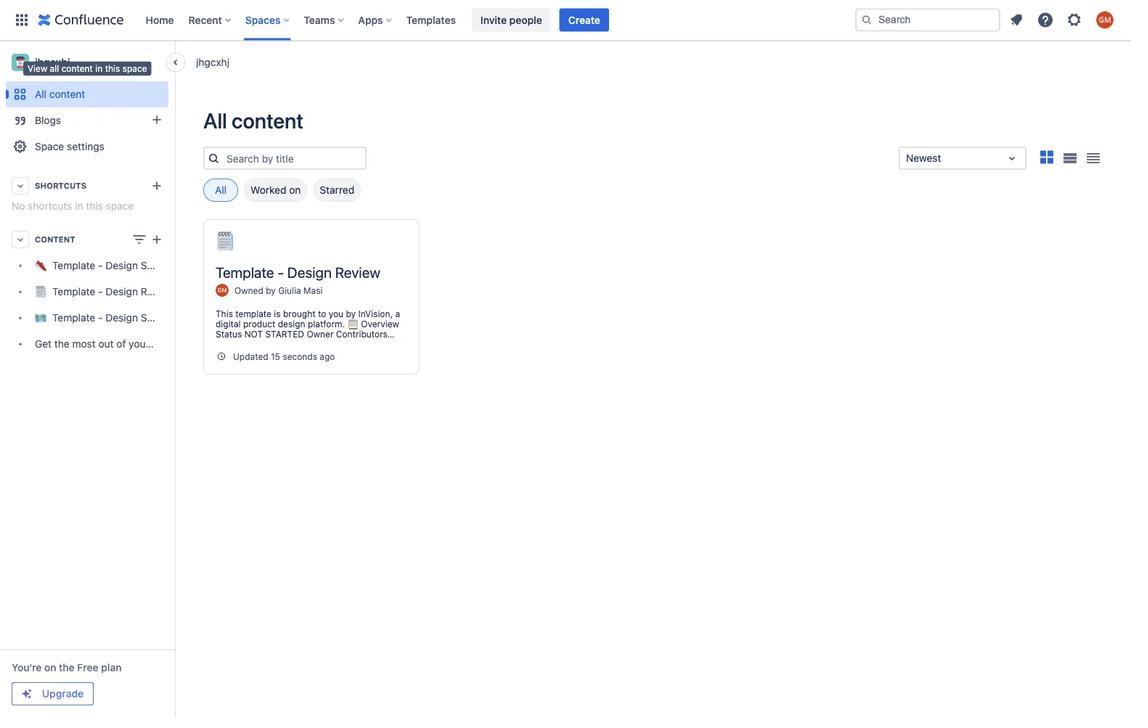 Task type: locate. For each thing, give the bounding box(es) containing it.
owned by giulia masi
[[235, 285, 323, 295]]

template up most
[[52, 312, 95, 324]]

content right all
[[61, 63, 93, 73]]

template for template - design systems 'link'
[[52, 312, 95, 324]]

template inside "template - design sprint" link
[[52, 260, 95, 272]]

free
[[77, 662, 98, 674]]

0 vertical spatial content
[[61, 63, 93, 73]]

template for template - design review 'link'
[[52, 286, 95, 298]]

- up "out"
[[98, 312, 103, 324]]

1 vertical spatial content
[[49, 88, 85, 100]]

on right you're
[[44, 662, 56, 674]]

- up template - design review 'link'
[[98, 260, 103, 272]]

design up masi
[[287, 264, 332, 281]]

all content
[[35, 88, 85, 100], [203, 108, 303, 133]]

0 vertical spatial all
[[35, 88, 47, 100]]

all
[[50, 63, 59, 73]]

home link
[[141, 8, 178, 32]]

0 horizontal spatial jhgcxhj link
[[6, 48, 168, 77]]

invite
[[481, 14, 507, 26]]

spaces
[[245, 14, 281, 26]]

all content down all
[[35, 88, 85, 100]]

template - design review
[[216, 264, 381, 281], [52, 286, 174, 298]]

on
[[289, 184, 301, 196], [44, 662, 56, 674]]

template up the owned
[[216, 264, 274, 281]]

add shortcut image
[[148, 177, 166, 195]]

0 vertical spatial all content
[[35, 88, 85, 100]]

content
[[35, 235, 75, 244]]

this
[[105, 63, 120, 73], [86, 200, 103, 212]]

2 vertical spatial all
[[215, 184, 227, 196]]

template
[[52, 260, 95, 272], [216, 264, 274, 281], [52, 286, 95, 298], [52, 312, 95, 324]]

the left 'free'
[[59, 662, 75, 674]]

most
[[72, 338, 96, 350]]

1 vertical spatial space
[[106, 200, 134, 212]]

1 horizontal spatial on
[[289, 184, 301, 196]]

1 vertical spatial template - design review
[[52, 286, 174, 298]]

plan
[[101, 662, 122, 674]]

all down view at the top left
[[35, 88, 47, 100]]

1 horizontal spatial in
[[95, 63, 103, 73]]

sprint
[[141, 260, 169, 272]]

design for template - design systems 'link'
[[105, 312, 138, 324]]

Search by title field
[[222, 148, 365, 168]]

this up all content link
[[105, 63, 120, 73]]

jhgcxhj down recent popup button
[[196, 56, 229, 68]]

the
[[54, 338, 70, 350], [59, 662, 75, 674]]

jhgcxhj link
[[6, 48, 168, 77], [196, 55, 229, 69]]

template down content dropdown button
[[52, 260, 95, 272]]

- up template - design systems 'link'
[[98, 286, 103, 298]]

content down all
[[49, 88, 85, 100]]

get the most out of your team space
[[35, 338, 206, 350]]

all inside space element
[[35, 88, 47, 100]]

list image
[[1063, 153, 1077, 163]]

1 vertical spatial in
[[75, 200, 83, 212]]

jhgcxhj link up all content link
[[6, 48, 168, 77]]

1 vertical spatial review
[[141, 286, 174, 298]]

0 horizontal spatial jhgcxhj
[[35, 56, 70, 68]]

teams
[[304, 14, 335, 26]]

tree
[[6, 253, 206, 357]]

space settings
[[35, 140, 104, 152]]

help icon image
[[1037, 11, 1054, 29]]

0 vertical spatial in
[[95, 63, 103, 73]]

space right team
[[178, 338, 206, 350]]

newest
[[906, 152, 941, 164]]

giulia masi link
[[278, 285, 323, 295]]

design
[[105, 260, 138, 272], [287, 264, 332, 281], [105, 286, 138, 298], [105, 312, 138, 324]]

0 horizontal spatial review
[[141, 286, 174, 298]]

jhgcxhj
[[196, 56, 229, 68], [35, 56, 70, 68]]

0 horizontal spatial all content
[[35, 88, 85, 100]]

2 jhgcxhj from the left
[[35, 56, 70, 68]]

space settings link
[[6, 134, 168, 160]]

no
[[12, 200, 25, 212]]

design up 'of'
[[105, 312, 138, 324]]

no shortcuts in this space
[[12, 200, 134, 212]]

1 jhgcxhj from the left
[[196, 56, 229, 68]]

all left worked
[[215, 184, 227, 196]]

all button
[[203, 179, 238, 202]]

1 vertical spatial all
[[203, 108, 227, 133]]

0 horizontal spatial this
[[86, 200, 103, 212]]

all
[[35, 88, 47, 100], [203, 108, 227, 133], [215, 184, 227, 196]]

all content link
[[6, 81, 168, 107]]

review
[[335, 264, 381, 281], [141, 286, 174, 298]]

space inside tree
[[178, 338, 206, 350]]

1 vertical spatial on
[[44, 662, 56, 674]]

apps
[[358, 14, 383, 26]]

content up search by title field
[[232, 108, 303, 133]]

your
[[129, 338, 149, 350]]

search image
[[861, 14, 873, 26]]

template inside template - design review 'link'
[[52, 286, 95, 298]]

content button
[[6, 227, 168, 253]]

invite people
[[481, 14, 542, 26]]

jhgcxhj link down recent popup button
[[196, 55, 229, 69]]

1 horizontal spatial jhgcxhj
[[196, 56, 229, 68]]

out
[[98, 338, 114, 350]]

space element
[[0, 41, 206, 717]]

banner
[[0, 0, 1131, 41]]

space down home link
[[122, 63, 147, 73]]

shortcuts
[[35, 181, 86, 191]]

1 horizontal spatial all content
[[203, 108, 303, 133]]

space down the shortcuts 'dropdown button'
[[106, 200, 134, 212]]

2 vertical spatial space
[[178, 338, 206, 350]]

0 vertical spatial template - design review
[[216, 264, 381, 281]]

0 vertical spatial review
[[335, 264, 381, 281]]

systems
[[141, 312, 181, 324]]

None text field
[[906, 151, 909, 166]]

in
[[95, 63, 103, 73], [75, 200, 83, 212]]

confluence image
[[38, 11, 124, 29], [38, 11, 124, 29]]

all inside button
[[215, 184, 227, 196]]

template - design review down the template - design sprint
[[52, 286, 174, 298]]

all right create a blog image
[[203, 108, 227, 133]]

settings icon image
[[1066, 11, 1083, 29]]

1 vertical spatial this
[[86, 200, 103, 212]]

of
[[116, 338, 126, 350]]

create link
[[560, 8, 609, 32]]

jhgcxhj up all content link
[[35, 56, 70, 68]]

0 horizontal spatial template - design review
[[52, 286, 174, 298]]

0 vertical spatial the
[[54, 338, 70, 350]]

0 horizontal spatial on
[[44, 662, 56, 674]]

tree containing template - design sprint
[[6, 253, 206, 357]]

invite people button
[[472, 8, 551, 32]]

recent
[[188, 14, 222, 26]]

team
[[152, 338, 176, 350]]

this down the shortcuts 'dropdown button'
[[86, 200, 103, 212]]

space
[[122, 63, 147, 73], [106, 200, 134, 212], [178, 338, 206, 350]]

-
[[98, 260, 103, 272], [278, 264, 284, 281], [98, 286, 103, 298], [98, 312, 103, 324]]

view all content in this space
[[28, 63, 147, 73]]

you're on the free plan
[[12, 662, 122, 674]]

on inside button
[[289, 184, 301, 196]]

change view image
[[131, 231, 148, 248]]

updated 15 seconds ago
[[233, 351, 335, 362]]

global element
[[9, 0, 855, 40]]

on for worked
[[289, 184, 301, 196]]

0 horizontal spatial in
[[75, 200, 83, 212]]

the right get
[[54, 338, 70, 350]]

in up all content link
[[95, 63, 103, 73]]

:notepad_spiral: image
[[216, 232, 235, 250], [216, 232, 235, 250]]

create
[[568, 14, 600, 26]]

template - design review up giulia masi link
[[216, 264, 381, 281]]

upgrade button
[[12, 683, 93, 705]]

on right worked
[[289, 184, 301, 196]]

in down the shortcuts 'dropdown button'
[[75, 200, 83, 212]]

open image
[[1003, 150, 1021, 167]]

0 vertical spatial on
[[289, 184, 301, 196]]

Search field
[[855, 8, 1000, 32]]

template - design systems
[[52, 312, 181, 324]]

templates
[[406, 14, 456, 26]]

template inside template - design systems 'link'
[[52, 312, 95, 324]]

design down change view image on the top of page
[[105, 260, 138, 272]]

your profile and preferences image
[[1096, 11, 1114, 29]]

template for "template - design sprint" link
[[52, 260, 95, 272]]

1 horizontal spatial this
[[105, 63, 120, 73]]

all content up search by title field
[[203, 108, 303, 133]]

template down "template - design sprint" link
[[52, 286, 95, 298]]

design up 'template - design systems'
[[105, 286, 138, 298]]

content
[[61, 63, 93, 73], [49, 88, 85, 100], [232, 108, 303, 133]]

1 horizontal spatial review
[[335, 264, 381, 281]]

on inside space element
[[44, 662, 56, 674]]



Task type: vqa. For each thing, say whether or not it's contained in the screenshot.
Archived on the bottom right of page
no



Task type: describe. For each thing, give the bounding box(es) containing it.
apps button
[[354, 8, 398, 32]]

this inside space element
[[86, 200, 103, 212]]

design for template - design review 'link'
[[105, 286, 138, 298]]

1 vertical spatial the
[[59, 662, 75, 674]]

templates link
[[402, 8, 460, 32]]

2 vertical spatial content
[[232, 108, 303, 133]]

owned
[[235, 285, 263, 295]]

get
[[35, 338, 52, 350]]

profile picture image
[[216, 284, 229, 297]]

create a blog image
[[148, 111, 166, 129]]

create a page image
[[148, 231, 166, 248]]

all content inside space element
[[35, 88, 85, 100]]

0 vertical spatial this
[[105, 63, 120, 73]]

premium image
[[21, 688, 33, 700]]

- for template - design systems 'link'
[[98, 312, 103, 324]]

recent button
[[184, 8, 237, 32]]

content inside space element
[[49, 88, 85, 100]]

worked on
[[250, 184, 301, 196]]

teams button
[[299, 8, 350, 32]]

- for "template - design sprint" link
[[98, 260, 103, 272]]

in inside space element
[[75, 200, 83, 212]]

compact list image
[[1085, 150, 1102, 167]]

design for "template - design sprint" link
[[105, 260, 138, 272]]

notification icon image
[[1008, 11, 1025, 29]]

0 vertical spatial space
[[122, 63, 147, 73]]

worked on button
[[244, 179, 307, 202]]

you're
[[12, 662, 42, 674]]

giulia
[[278, 285, 301, 295]]

on for you're
[[44, 662, 56, 674]]

1 horizontal spatial jhgcxhj link
[[196, 55, 229, 69]]

appswitcher icon image
[[13, 11, 30, 29]]

worked
[[250, 184, 286, 196]]

template - design systems link
[[6, 305, 181, 331]]

template - design sprint
[[52, 260, 169, 272]]

spaces button
[[241, 8, 295, 32]]

template - design review link
[[6, 279, 174, 305]]

review inside 'link'
[[141, 286, 174, 298]]

jhgcxhj inside jhgcxhj link
[[35, 56, 70, 68]]

starred button
[[313, 179, 361, 202]]

space
[[35, 140, 64, 152]]

blogs
[[35, 114, 61, 126]]

masi
[[304, 285, 323, 295]]

- for template - design review 'link'
[[98, 286, 103, 298]]

starred
[[320, 184, 354, 196]]

- up owned by giulia masi at left top
[[278, 264, 284, 281]]

home
[[146, 14, 174, 26]]

settings
[[67, 140, 104, 152]]

shortcuts button
[[6, 173, 168, 199]]

by
[[266, 285, 276, 295]]

seconds
[[283, 351, 317, 362]]

view
[[28, 63, 47, 73]]

1 vertical spatial all content
[[203, 108, 303, 133]]

get the most out of your team space link
[[6, 331, 206, 357]]

shortcuts
[[28, 200, 72, 212]]

15
[[271, 351, 280, 362]]

the inside tree
[[54, 338, 70, 350]]

banner containing home
[[0, 0, 1131, 41]]

blogs link
[[6, 107, 168, 134]]

ago
[[320, 351, 335, 362]]

cards image
[[1038, 148, 1056, 166]]

1 horizontal spatial template - design review
[[216, 264, 381, 281]]

template - design review inside template - design review 'link'
[[52, 286, 174, 298]]

people
[[509, 14, 542, 26]]

template - design sprint link
[[6, 253, 169, 279]]

updated
[[233, 351, 268, 362]]

tree inside space element
[[6, 253, 206, 357]]

upgrade
[[42, 688, 84, 700]]



